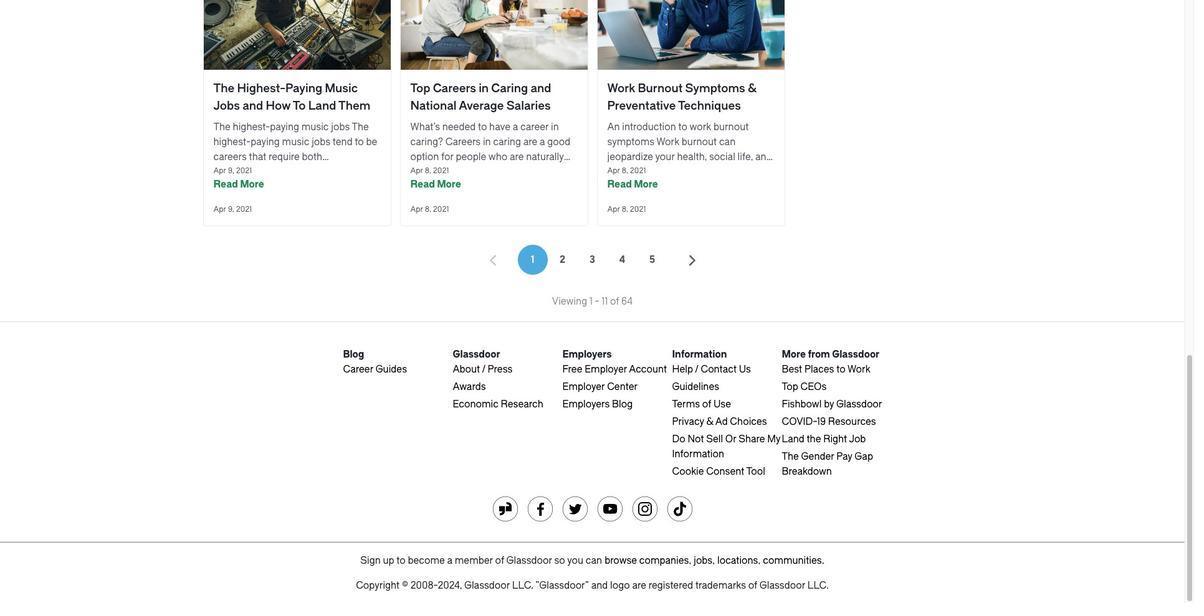 Task type: locate. For each thing, give the bounding box(es) containing it.
music up require both
[[282, 137, 309, 148]]

who
[[489, 151, 508, 163]]

of left use at the right of page
[[702, 399, 711, 410]]

the inside the highest-paying music jobs and how to land them
[[213, 82, 235, 95]]

1 vertical spatial 1
[[590, 296, 593, 307]]

1 apr 8, 2021 read more from the left
[[410, 166, 461, 190]]

option
[[410, 151, 439, 163]]

a right become
[[447, 555, 453, 567]]

0 horizontal spatial work
[[607, 82, 635, 95]]

0 vertical spatial employers
[[563, 349, 612, 360]]

1 read from the left
[[213, 179, 238, 190]]

/ inside information help / contact us guidelines terms of use privacy & ad choices do not sell or share my information cookie consent tool
[[695, 364, 699, 375]]

glassdoor up best places to work link
[[832, 349, 880, 360]]

information up "help / contact us" link
[[672, 349, 727, 360]]

and right 'life,'
[[755, 151, 772, 163]]

1 left the -
[[590, 296, 593, 307]]

llc. down communities.
[[808, 580, 829, 592]]

work right places
[[848, 364, 871, 375]]

guidelines link
[[672, 381, 719, 393]]

llc. left "glassdoor"
[[512, 580, 533, 592]]

social
[[709, 151, 735, 163]]

1 horizontal spatial read
[[410, 179, 435, 190]]

are right logo
[[632, 580, 646, 592]]

2 apr 8, 2021 read more from the left
[[607, 166, 658, 190]]

apr inside apr 9, 2021 read more
[[213, 166, 226, 175]]

0 vertical spatial can
[[719, 137, 736, 148]]

5 link
[[637, 245, 667, 275]]

2 vertical spatial work
[[848, 364, 871, 375]]

browse companies link
[[605, 555, 689, 567]]

work inside an introduction to work burnout symptoms work burnout can jeopardize your health, social life, and career. identifying its symptoms and working to proactively combat...
[[657, 137, 680, 148]]

careers up national
[[433, 82, 476, 95]]

awards link
[[453, 381, 486, 393]]

job
[[849, 434, 866, 445]]

good
[[547, 137, 570, 148]]

0 vertical spatial you
[[241, 181, 257, 193]]

my
[[768, 434, 781, 445]]

1 vertical spatial blog
[[612, 399, 633, 410]]

1 vertical spatial &
[[707, 416, 713, 428]]

9, inside apr 9, 2021 read more
[[228, 166, 234, 175]]

highest- up the that
[[233, 122, 270, 133]]

1 horizontal spatial work
[[657, 137, 680, 148]]

land inside the highest-paying music jobs and how to land them
[[308, 99, 336, 113]]

1 horizontal spatial apr 8, 2021 read more
[[607, 166, 658, 190]]

1 vertical spatial are
[[510, 151, 524, 163]]

the down jobs at the left top of page
[[213, 122, 231, 133]]

work inside the "work burnout symptoms & preventative techniques"
[[607, 82, 635, 95]]

blog down center
[[612, 399, 633, 410]]

blog up career
[[343, 349, 364, 360]]

2 9, from the top
[[228, 205, 234, 214]]

0 horizontal spatial blog
[[343, 349, 364, 360]]

1 vertical spatial employers
[[563, 399, 610, 410]]

symptoms up jeopardize
[[607, 137, 655, 148]]

careers down needed at top left
[[446, 137, 481, 148]]

paying
[[270, 122, 299, 133], [251, 137, 280, 148]]

economic
[[453, 399, 499, 410]]

research
[[501, 399, 543, 410]]

to down the "identifying"
[[645, 181, 654, 193]]

apr 8, 2021 read more
[[410, 166, 461, 190], [607, 166, 658, 190]]

glassdoor
[[453, 349, 500, 360], [832, 349, 880, 360], [836, 399, 882, 410], [507, 555, 552, 567], [464, 580, 510, 592], [760, 580, 805, 592]]

top up national
[[410, 82, 430, 95]]

share
[[739, 434, 765, 445]]

compassionate
[[410, 166, 479, 178]]

1 apr 8, 2021 from the left
[[410, 205, 449, 214]]

them
[[338, 99, 370, 113]]

caring
[[491, 82, 528, 95]]

0 horizontal spatial 1
[[531, 254, 534, 266]]

9, down if
[[228, 205, 234, 214]]

employer down free
[[563, 381, 605, 393]]

ceos
[[801, 381, 827, 393]]

0 horizontal spatial apr 8, 2021
[[410, 205, 449, 214]]

jobs up trademarks
[[694, 555, 713, 567]]

become
[[408, 555, 445, 567]]

information help / contact us guidelines terms of use privacy & ad choices do not sell or share my information cookie consent tool
[[672, 349, 781, 477]]

or
[[725, 434, 736, 445]]

0 vertical spatial 9,
[[228, 166, 234, 175]]

1 vertical spatial top
[[782, 381, 798, 393]]

0 vertical spatial jobs
[[331, 122, 350, 133]]

you right if
[[241, 181, 257, 193]]

1 horizontal spatial you
[[567, 555, 584, 567]]

0 vertical spatial symptoms
[[607, 137, 655, 148]]

1 vertical spatial can
[[586, 555, 602, 567]]

can inside an introduction to work burnout symptoms work burnout can jeopardize your health, social life, and career. identifying its symptoms and working to proactively combat...
[[719, 137, 736, 148]]

more down the "identifying"
[[634, 179, 658, 190]]

logo
[[610, 580, 630, 592]]

read inside apr 9, 2021 read more
[[213, 179, 238, 190]]

1 vertical spatial highest-
[[213, 137, 251, 148]]

0 horizontal spatial have
[[260, 181, 281, 193]]

2 horizontal spatial work
[[848, 364, 871, 375]]

0 vertical spatial have
[[489, 122, 511, 133]]

in up good
[[551, 122, 559, 133]]

top careers in caring and national average salaries
[[410, 82, 551, 113]]

employer up employer center link on the bottom of page
[[585, 364, 627, 375]]

/ left press
[[482, 364, 486, 375]]

the
[[213, 82, 235, 95], [213, 122, 231, 133], [352, 122, 369, 133], [782, 451, 799, 463]]

land
[[308, 99, 336, 113], [782, 434, 805, 445]]

64
[[621, 296, 633, 307]]

2 apr 8, 2021 from the left
[[607, 205, 646, 214]]

1 vertical spatial information
[[672, 449, 724, 460]]

information
[[672, 349, 727, 360], [672, 449, 724, 460]]

more for national
[[437, 179, 461, 190]]

0 horizontal spatial read
[[213, 179, 238, 190]]

account
[[629, 364, 667, 375]]

burnout down work
[[682, 137, 717, 148]]

read down the career.
[[607, 179, 632, 190]]

blog career guides
[[343, 349, 407, 375]]

0 vertical spatial top
[[410, 82, 430, 95]]

1 horizontal spatial llc.
[[808, 580, 829, 592]]

information down not
[[672, 449, 724, 460]]

land down covid- at right
[[782, 434, 805, 445]]

burnout down techniques
[[714, 122, 749, 133]]

paying down how
[[270, 122, 299, 133]]

0 horizontal spatial top
[[410, 82, 430, 95]]

the up breakdown
[[782, 451, 799, 463]]

gap
[[855, 451, 873, 463]]

careers
[[213, 151, 247, 163]]

work up 'preventative' at the right
[[607, 82, 635, 95]]

more down formal education
[[240, 179, 264, 190]]

1 / from the left
[[482, 364, 486, 375]]

2 llc. from the left
[[808, 580, 829, 592]]

2 horizontal spatial read
[[607, 179, 632, 190]]

1 horizontal spatial top
[[782, 381, 798, 393]]

can up copyright © 2008-2024, glassdoor llc. "glassdoor" and logo are registered trademarks of glassdoor llc.
[[586, 555, 602, 567]]

and down require both
[[292, 166, 308, 178]]

apr 9, 2021 read more
[[213, 166, 264, 190]]

9, down careers
[[228, 166, 234, 175]]

3 read from the left
[[607, 179, 632, 190]]

trademarks
[[696, 580, 746, 592]]

work for an
[[657, 137, 680, 148]]

communities. link
[[763, 555, 824, 567]]

careers
[[433, 82, 476, 95], [446, 137, 481, 148]]

work inside more from glassdoor best places to work top ceos fishbowl by glassdoor covid-19 resources land the right job the gender pay gap breakdown
[[848, 364, 871, 375]]

"glassdoor"
[[536, 580, 589, 592]]

highest-
[[237, 82, 285, 95]]

0 horizontal spatial apr 8, 2021 read more
[[410, 166, 461, 190]]

1 9, from the top
[[228, 166, 234, 175]]

1 vertical spatial have
[[260, 181, 281, 193]]

apr 8, 2021 down working
[[607, 205, 646, 214]]

0 vertical spatial are
[[523, 137, 537, 148]]

highest- up careers
[[213, 137, 251, 148]]

the up be
[[352, 122, 369, 133]]

your
[[655, 151, 675, 163]]

0 horizontal spatial &
[[707, 416, 713, 428]]

are down career
[[523, 137, 537, 148]]

by
[[824, 399, 834, 410]]

3 link
[[578, 245, 607, 275]]

of inside information help / contact us guidelines terms of use privacy & ad choices do not sell or share my information cookie consent tool
[[702, 399, 711, 410]]

0 vertical spatial in
[[479, 82, 489, 95]]

1 llc. from the left
[[512, 580, 533, 592]]

glassdoor down communities. link
[[760, 580, 805, 592]]

that
[[249, 151, 266, 163]]

can up social
[[719, 137, 736, 148]]

1 vertical spatial 9,
[[228, 205, 234, 214]]

guidelines
[[672, 381, 719, 393]]

land right to
[[308, 99, 336, 113]]

/
[[482, 364, 486, 375], [695, 364, 699, 375]]

employers down employer center link on the bottom of page
[[563, 399, 610, 410]]

0 vertical spatial work
[[607, 82, 635, 95]]

2 read from the left
[[410, 179, 435, 190]]

and down "who"
[[482, 166, 498, 178]]

0 horizontal spatial you
[[241, 181, 257, 193]]

1 vertical spatial music
[[282, 137, 309, 148]]

/ for about
[[482, 364, 486, 375]]

more
[[240, 179, 264, 190], [437, 179, 461, 190], [634, 179, 658, 190], [782, 349, 806, 360]]

careers inside "what's needed to have a career in caring? careers in caring are a good option for people who are naturally compassionate and empathetic. these..."
[[446, 137, 481, 148]]

apr 8, 2021 down these... in the left of the page
[[410, 205, 449, 214]]

2 employers from the top
[[563, 399, 610, 410]]

in up the average
[[479, 82, 489, 95]]

to left work
[[679, 122, 688, 133]]

1 left the 2
[[531, 254, 534, 266]]

1 horizontal spatial &
[[748, 82, 757, 95]]

apr 8, 2021 read more down jeopardize
[[607, 166, 658, 190]]

burnout
[[638, 82, 683, 95]]

2021 up if
[[236, 166, 252, 175]]

1 horizontal spatial land
[[782, 434, 805, 445]]

2021
[[236, 166, 252, 175], [433, 166, 449, 175], [630, 166, 646, 175], [236, 205, 252, 214], [433, 205, 449, 214], [630, 205, 646, 214]]

0 vertical spatial highest-
[[233, 122, 270, 133]]

more inside more from glassdoor best places to work top ceos fishbowl by glassdoor covid-19 resources land the right job the gender pay gap breakdown
[[782, 349, 806, 360]]

0 vertical spatial paying
[[270, 122, 299, 133]]

1 horizontal spatial blog
[[612, 399, 633, 410]]

work up your
[[657, 137, 680, 148]]

1 horizontal spatial jobs
[[331, 122, 350, 133]]

& right symptoms
[[748, 82, 757, 95]]

a left passion
[[283, 181, 288, 193]]

for...
[[328, 181, 347, 193]]

jobs
[[331, 122, 350, 133], [312, 137, 330, 148], [694, 555, 713, 567]]

more up best
[[782, 349, 806, 360]]

right
[[824, 434, 847, 445]]

symptoms
[[607, 137, 655, 148], [701, 166, 748, 178]]

tool
[[746, 466, 765, 477]]

0 horizontal spatial can
[[586, 555, 602, 567]]

top inside more from glassdoor best places to work top ceos fishbowl by glassdoor covid-19 resources land the right job the gender pay gap breakdown
[[782, 381, 798, 393]]

1 link
[[518, 245, 548, 275]]

economic research link
[[453, 399, 543, 410]]

0 vertical spatial &
[[748, 82, 757, 95]]

career.
[[607, 166, 637, 178]]

career
[[343, 364, 373, 375]]

what's needed to have a career in caring? careers in caring are a good option for people who are naturally compassionate and empathetic. these...
[[410, 122, 570, 193]]

1 vertical spatial burnout
[[682, 137, 717, 148]]

2021 down working
[[630, 205, 646, 214]]

symptoms down social
[[701, 166, 748, 178]]

more inside apr 9, 2021 read more
[[240, 179, 264, 190]]

1 vertical spatial careers
[[446, 137, 481, 148]]

2021 down these... in the left of the page
[[433, 205, 449, 214]]

jobs link
[[694, 555, 713, 567]]

employers free employer account employer center employers blog
[[563, 349, 667, 410]]

covid-19 resources link
[[782, 416, 876, 428]]

to down the average
[[478, 122, 487, 133]]

2 / from the left
[[695, 364, 699, 375]]

glassdoor inside the glassdoor about / press awards economic research
[[453, 349, 500, 360]]

top
[[410, 82, 430, 95], [782, 381, 798, 393]]

not
[[688, 434, 704, 445]]

more down compassionate
[[437, 179, 461, 190]]

0 horizontal spatial land
[[308, 99, 336, 113]]

press
[[488, 364, 513, 375]]

1 horizontal spatial symptoms
[[701, 166, 748, 178]]

read up apr 9, 2021
[[213, 179, 238, 190]]

sign
[[361, 555, 381, 567]]

top down best
[[782, 381, 798, 393]]

employers up free
[[563, 349, 612, 360]]

apr 8, 2021 for work burnout symptoms & preventative techniques
[[607, 205, 646, 214]]

apr 8, 2021 read more for top careers in caring and national average salaries
[[410, 166, 461, 190]]

4 link
[[607, 245, 637, 275]]

0 vertical spatial information
[[672, 349, 727, 360]]

fishbowl by glassdoor link
[[782, 399, 882, 410]]

0 vertical spatial land
[[308, 99, 336, 113]]

/ inside the glassdoor about / press awards economic research
[[482, 364, 486, 375]]

to right places
[[837, 364, 846, 375]]

1 horizontal spatial can
[[719, 137, 736, 148]]

terms
[[672, 399, 700, 410]]

2 vertical spatial jobs
[[694, 555, 713, 567]]

1 horizontal spatial have
[[489, 122, 511, 133]]

you right so
[[567, 555, 584, 567]]

land inside more from glassdoor best places to work top ceos fishbowl by glassdoor covid-19 resources land the right job the gender pay gap breakdown
[[782, 434, 805, 445]]

3
[[590, 254, 595, 266]]

0 vertical spatial blog
[[343, 349, 364, 360]]

these...
[[410, 181, 445, 193]]

& inside the "work burnout symptoms & preventative techniques"
[[748, 82, 757, 95]]

a up naturally
[[540, 137, 545, 148]]

apr 8, 2021 read more for work burnout symptoms & preventative techniques
[[607, 166, 658, 190]]

and left logo
[[591, 580, 608, 592]]

apr up but,
[[213, 166, 226, 175]]

caring?
[[410, 137, 443, 148]]

best places to work link
[[782, 364, 871, 375]]

& left the ad
[[707, 416, 713, 428]]

1 vertical spatial symptoms
[[701, 166, 748, 178]]

gender
[[801, 451, 834, 463]]

1 horizontal spatial /
[[695, 364, 699, 375]]

0 horizontal spatial /
[[482, 364, 486, 375]]

have inside "what's needed to have a career in caring? careers in caring are a good option for people who are naturally compassionate and empathetic. these..."
[[489, 122, 511, 133]]

how
[[266, 99, 291, 113]]

1 vertical spatial land
[[782, 434, 805, 445]]

1 vertical spatial work
[[657, 137, 680, 148]]

1 vertical spatial you
[[567, 555, 584, 567]]

privacy & ad choices link
[[672, 416, 767, 428]]

1 vertical spatial jobs
[[312, 137, 330, 148]]

in up "who"
[[483, 137, 491, 148]]

the inside more from glassdoor best places to work top ceos fishbowl by glassdoor covid-19 resources land the right job the gender pay gap breakdown
[[782, 451, 799, 463]]

and up salaries
[[531, 82, 551, 95]]

have
[[489, 122, 511, 133], [260, 181, 281, 193]]

music down to
[[302, 122, 329, 133]]

jobs left tend
[[312, 137, 330, 148]]

naturally
[[526, 151, 564, 163]]

help / contact us link
[[672, 364, 751, 375]]

jobs up tend
[[331, 122, 350, 133]]

/ for help
[[695, 364, 699, 375]]

0 horizontal spatial llc.
[[512, 580, 533, 592]]

1 horizontal spatial apr 8, 2021
[[607, 205, 646, 214]]

and down highest-
[[243, 99, 263, 113]]

apr 8, 2021
[[410, 205, 449, 214], [607, 205, 646, 214]]

glassdoor up about / press "link"
[[453, 349, 500, 360]]

/ right the help
[[695, 364, 699, 375]]

0 vertical spatial careers
[[433, 82, 476, 95]]

-
[[595, 296, 600, 307]]

read down compassionate
[[410, 179, 435, 190]]

to inside "what's needed to have a career in caring? careers in caring are a good option for people who are naturally compassionate and empathetic. these..."
[[478, 122, 487, 133]]



Task type: vqa. For each thing, say whether or not it's contained in the screenshot.


Task type: describe. For each thing, give the bounding box(es) containing it.
breakdown
[[782, 466, 832, 477]]

work
[[690, 122, 711, 133]]

guides
[[376, 364, 407, 375]]

read for how
[[213, 179, 238, 190]]

to inside more from glassdoor best places to work top ceos fishbowl by glassdoor covid-19 resources land the right job the gender pay gap breakdown
[[837, 364, 846, 375]]

consent
[[706, 466, 744, 477]]

more for and
[[240, 179, 264, 190]]

and inside "what's needed to have a career in caring? careers in caring are a good option for people who are naturally compassionate and empathetic. these..."
[[482, 166, 498, 178]]

paying
[[285, 82, 322, 95]]

jobs
[[213, 99, 240, 113]]

tend
[[333, 137, 353, 148]]

2 vertical spatial are
[[632, 580, 646, 592]]

more for techniques
[[634, 179, 658, 190]]

proactively
[[656, 181, 704, 193]]

0 horizontal spatial symptoms
[[607, 137, 655, 148]]

apr 8, 2021 for top careers in caring and national average salaries
[[410, 205, 449, 214]]

2021 down for
[[433, 166, 449, 175]]

locations link
[[717, 555, 758, 567]]

to
[[293, 99, 306, 113]]

life,
[[738, 151, 753, 163]]

apr up working
[[607, 166, 620, 175]]

viewing
[[552, 296, 587, 307]]

be
[[366, 137, 377, 148]]

passion
[[291, 181, 325, 193]]

covid-
[[782, 416, 817, 428]]

communities.
[[763, 555, 824, 567]]

national
[[410, 99, 457, 113]]

1 horizontal spatial 1
[[590, 296, 593, 307]]

have inside the highest-paying music jobs the highest-paying music jobs tend to be careers that require both formal education and experience. but, if you have a passion for...
[[260, 181, 281, 193]]

privacy
[[672, 416, 704, 428]]

resources
[[828, 416, 876, 428]]

prev icon image
[[485, 253, 500, 268]]

apr down these... in the left of the page
[[410, 205, 423, 214]]

apr down working
[[607, 205, 620, 214]]

symptoms
[[685, 82, 745, 95]]

caring
[[493, 137, 521, 148]]

0 vertical spatial 1
[[531, 254, 534, 266]]

center
[[607, 381, 638, 393]]

top ceos link
[[782, 381, 827, 393]]

preventative
[[607, 99, 676, 113]]

2024,
[[438, 580, 462, 592]]

and inside the highest-paying music jobs and how to land them
[[243, 99, 263, 113]]

apr 9, 2021
[[213, 205, 252, 214]]

career
[[520, 122, 549, 133]]

do not sell or share my information link
[[672, 434, 781, 460]]

1 vertical spatial in
[[551, 122, 559, 133]]

up
[[383, 555, 394, 567]]

8, down jeopardize
[[622, 166, 628, 175]]

experience.
[[311, 166, 362, 178]]

a inside the highest-paying music jobs the highest-paying music jobs tend to be careers that require both formal education and experience. but, if you have a passion for...
[[283, 181, 288, 193]]

employers blog link
[[563, 399, 633, 410]]

work burnout symptoms & preventative techniques
[[607, 82, 757, 113]]

& inside information help / contact us guidelines terms of use privacy & ad choices do not sell or share my information cookie consent tool
[[707, 416, 713, 428]]

2021 down jeopardize
[[630, 166, 646, 175]]

in inside top careers in caring and national average salaries
[[479, 82, 489, 95]]

you inside the highest-paying music jobs the highest-paying music jobs tend to be careers that require both formal education and experience. but, if you have a passion for...
[[241, 181, 257, 193]]

1 vertical spatial employer
[[563, 381, 605, 393]]

top inside top careers in caring and national average salaries
[[410, 82, 430, 95]]

1 employers from the top
[[563, 349, 612, 360]]

to inside the highest-paying music jobs the highest-paying music jobs tend to be careers that require both formal education and experience. but, if you have a passion for...
[[355, 137, 364, 148]]

so
[[554, 555, 565, 567]]

2 vertical spatial in
[[483, 137, 491, 148]]

browse
[[605, 555, 637, 567]]

terms of use link
[[672, 399, 731, 410]]

ad
[[715, 416, 728, 428]]

registered
[[649, 580, 693, 592]]

a up caring
[[513, 122, 518, 133]]

employer center link
[[563, 381, 638, 393]]

read for average
[[410, 179, 435, 190]]

from
[[808, 349, 830, 360]]

5
[[649, 254, 655, 266]]

and inside top careers in caring and national average salaries
[[531, 82, 551, 95]]

of down locations link
[[748, 580, 757, 592]]

9, for apr 9, 2021 read more
[[228, 166, 234, 175]]

average
[[459, 99, 504, 113]]

8, down the option
[[425, 166, 431, 175]]

locations
[[717, 555, 758, 567]]

us
[[739, 364, 751, 375]]

the highest-paying music jobs the highest-paying music jobs tend to be careers that require both formal education and experience. but, if you have a passion for...
[[213, 122, 377, 193]]

to right "up"
[[397, 555, 406, 567]]

needed
[[442, 122, 476, 133]]

1 vertical spatial paying
[[251, 137, 280, 148]]

the highest-paying music jobs and how to land them
[[213, 82, 370, 113]]

what's
[[410, 122, 440, 133]]

glassdoor left so
[[507, 555, 552, 567]]

2 information from the top
[[672, 449, 724, 460]]

about / press link
[[453, 364, 513, 375]]

0 horizontal spatial jobs
[[312, 137, 330, 148]]

empathetic.
[[501, 166, 553, 178]]

2008-
[[411, 580, 438, 592]]

glassdoor about / press awards economic research
[[453, 349, 543, 410]]

2
[[560, 254, 565, 266]]

next icon image
[[685, 253, 700, 268]]

and down 'life,'
[[750, 166, 767, 178]]

glassdoor down member
[[464, 580, 510, 592]]

an
[[607, 122, 620, 133]]

2 horizontal spatial jobs
[[694, 555, 713, 567]]

2 link
[[548, 245, 578, 275]]

blog inside employers free employer account employer center employers blog
[[612, 399, 633, 410]]

blog inside "blog career guides"
[[343, 349, 364, 360]]

free
[[563, 364, 582, 375]]

of right member
[[495, 555, 504, 567]]

but,
[[213, 181, 231, 193]]

free employer account link
[[563, 364, 667, 375]]

do
[[672, 434, 685, 445]]

and inside the highest-paying music jobs the highest-paying music jobs tend to be careers that require both formal education and experience. but, if you have a passion for...
[[292, 166, 308, 178]]

the gender pay gap breakdown link
[[782, 451, 873, 477]]

0 vertical spatial music
[[302, 122, 329, 133]]

apr down the option
[[410, 166, 423, 175]]

help
[[672, 364, 693, 375]]

people
[[456, 151, 486, 163]]

health,
[[677, 151, 707, 163]]

fishbowl
[[782, 399, 822, 410]]

careers inside top careers in caring and national average salaries
[[433, 82, 476, 95]]

©
[[402, 580, 408, 592]]

work for more
[[848, 364, 871, 375]]

viewing 1 - 11 of 64
[[552, 296, 633, 307]]

for
[[441, 151, 454, 163]]

0 vertical spatial employer
[[585, 364, 627, 375]]

choices
[[730, 416, 767, 428]]

sign up to become a member of glassdoor so you can browse companies jobs locations communities.
[[361, 555, 824, 567]]

2021 inside apr 9, 2021 read more
[[236, 166, 252, 175]]

9, for apr 9, 2021
[[228, 205, 234, 214]]

1 information from the top
[[672, 349, 727, 360]]

of right '11'
[[610, 296, 619, 307]]

music
[[325, 82, 358, 95]]

awards
[[453, 381, 486, 393]]

glassdoor up resources
[[836, 399, 882, 410]]

apr down but,
[[213, 205, 226, 214]]

salaries
[[507, 99, 551, 113]]

19
[[817, 416, 826, 428]]

sell
[[706, 434, 723, 445]]

8, down these... in the left of the page
[[425, 205, 431, 214]]

8, down working
[[622, 205, 628, 214]]

2021 down if
[[236, 205, 252, 214]]

0 vertical spatial burnout
[[714, 122, 749, 133]]

land the right job link
[[782, 434, 866, 445]]



